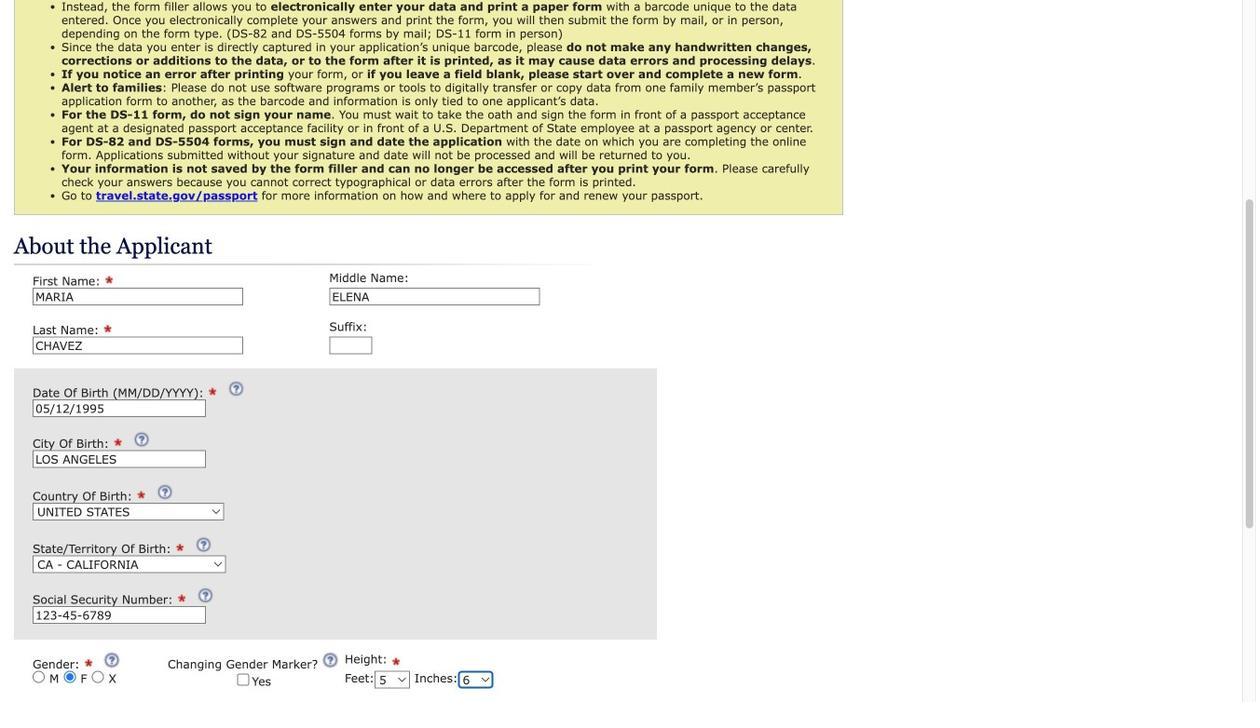 Task type: describe. For each thing, give the bounding box(es) containing it.
state/territory of birth is required image
[[175, 539, 188, 553]]

gender is required image
[[84, 654, 96, 668]]

last name is required image
[[103, 320, 115, 334]]

city of birth is required image
[[113, 433, 125, 447]]

height is required image
[[392, 653, 404, 667]]



Task type: vqa. For each thing, say whether or not it's contained in the screenshot.
State/territory of birth is required image
yes



Task type: locate. For each thing, give the bounding box(es) containing it.
None radio
[[92, 672, 104, 684]]

first name is required image
[[105, 271, 117, 285]]

ssn is required image
[[177, 589, 189, 603]]

date of birth is required image
[[208, 383, 220, 397]]

None image field
[[228, 381, 245, 397], [133, 431, 150, 448], [156, 484, 173, 501], [195, 537, 212, 554], [197, 588, 214, 604], [104, 652, 120, 669], [322, 652, 339, 669], [228, 381, 245, 397], [133, 431, 150, 448], [156, 484, 173, 501], [195, 537, 212, 554], [197, 588, 214, 604], [104, 652, 120, 669], [322, 652, 339, 669]]

None text field
[[33, 288, 243, 306], [33, 400, 206, 418], [33, 451, 206, 468], [33, 607, 206, 624], [33, 288, 243, 306], [33, 400, 206, 418], [33, 451, 206, 468], [33, 607, 206, 624]]

country of birth is required image
[[136, 486, 149, 500]]

None checkbox
[[237, 674, 249, 686]]

None text field
[[329, 288, 540, 306], [33, 337, 243, 355], [329, 337, 372, 355], [329, 288, 540, 306], [33, 337, 243, 355], [329, 337, 372, 355]]

None radio
[[33, 672, 45, 684], [64, 672, 76, 684], [33, 672, 45, 684], [64, 672, 76, 684]]



